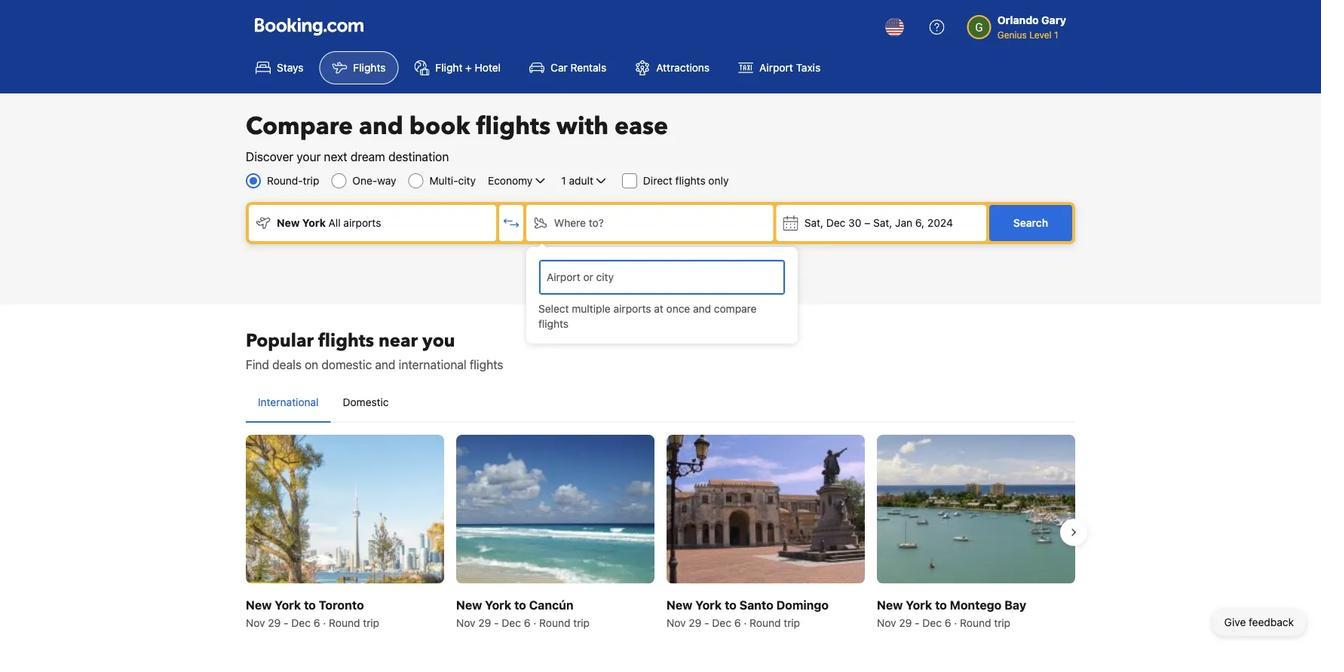 Task type: describe. For each thing, give the bounding box(es) containing it.
search
[[1014, 217, 1048, 229]]

new york to cancún image
[[456, 435, 655, 584]]

york for montego
[[906, 598, 932, 612]]

domestic
[[343, 396, 389, 409]]

stays link
[[243, 51, 316, 84]]

airports inside "select multiple airports at once and compare flights"
[[614, 303, 651, 315]]

international button
[[246, 383, 331, 422]]

to for toronto
[[304, 598, 316, 612]]

round-trip
[[267, 175, 319, 187]]

cancún
[[529, 598, 574, 612]]

car rentals
[[551, 61, 607, 74]]

where to? button
[[526, 205, 774, 241]]

dream
[[351, 150, 385, 164]]

Airport or city text field
[[545, 269, 779, 286]]

one-
[[353, 175, 377, 187]]

york for airports
[[302, 217, 326, 229]]

trip inside the new york to santo domingo nov 29 - dec 6 · round trip
[[784, 617, 800, 629]]

new for new york
[[277, 217, 300, 229]]

stays
[[277, 61, 304, 74]]

dec inside new york to toronto nov 29 - dec 6 · round trip
[[291, 617, 311, 629]]

compare and book flights with ease discover your next dream destination
[[246, 110, 668, 164]]

29 inside new york to montego bay nov 29 - dec 6 · round trip
[[899, 617, 912, 629]]

sat, dec 30 – sat, jan 6, 2024
[[805, 217, 953, 229]]

nov inside new york to montego bay nov 29 - dec 6 · round trip
[[877, 617, 896, 629]]

compare
[[714, 303, 757, 315]]

flights up domestic
[[318, 328, 374, 353]]

taxis
[[796, 61, 821, 74]]

to?
[[589, 217, 604, 229]]

genius
[[998, 29, 1027, 40]]

rentals
[[571, 61, 607, 74]]

- inside new york to montego bay nov 29 - dec 6 · round trip
[[915, 617, 920, 629]]

trip inside new york to cancún nov 29 - dec 6 · round trip
[[573, 617, 590, 629]]

0 vertical spatial airports
[[343, 217, 381, 229]]

airport taxis
[[760, 61, 821, 74]]

new york to toronto nov 29 - dec 6 · round trip
[[246, 598, 379, 629]]

29 inside the new york to santo domingo nov 29 - dec 6 · round trip
[[689, 617, 702, 629]]

car
[[551, 61, 568, 74]]

nov inside new york to toronto nov 29 - dec 6 · round trip
[[246, 617, 265, 629]]

attractions
[[656, 61, 710, 74]]

car rentals link
[[517, 51, 619, 84]]

tab list containing international
[[246, 383, 1075, 424]]

to for cancún
[[514, 598, 526, 612]]

one-way
[[353, 175, 396, 187]]

find
[[246, 358, 269, 372]]

once
[[666, 303, 690, 315]]

round inside new york to toronto nov 29 - dec 6 · round trip
[[329, 617, 360, 629]]

flights right international
[[470, 358, 503, 372]]

to for santo
[[725, 598, 737, 612]]

+
[[465, 61, 472, 74]]

ease
[[615, 110, 668, 143]]

bay
[[1005, 598, 1027, 612]]

feedback
[[1249, 617, 1294, 629]]

round inside the new york to santo domingo nov 29 - dec 6 · round trip
[[750, 617, 781, 629]]

popular
[[246, 328, 314, 353]]

at
[[654, 303, 664, 315]]

way
[[377, 175, 396, 187]]

give feedback
[[1225, 617, 1294, 629]]

jan
[[895, 217, 913, 229]]

popular flights near you find deals on domestic and international flights
[[246, 328, 503, 372]]

multi-city
[[429, 175, 476, 187]]

round-
[[267, 175, 303, 187]]

with
[[557, 110, 609, 143]]

montego
[[950, 598, 1002, 612]]

region containing new york to toronto
[[234, 429, 1088, 637]]

1 sat, from the left
[[805, 217, 824, 229]]

1 adult button
[[560, 172, 610, 190]]

york for cancún
[[485, 598, 512, 612]]

dec inside popup button
[[826, 217, 846, 229]]

near
[[379, 328, 418, 353]]

give feedback button
[[1212, 609, 1306, 637]]

flights inside the compare and book flights with ease discover your next dream destination
[[476, 110, 551, 143]]

2024
[[928, 217, 953, 229]]

direct flights only
[[643, 175, 729, 187]]

you
[[422, 328, 455, 353]]

6,
[[915, 217, 925, 229]]

international
[[399, 358, 467, 372]]

attractions link
[[622, 51, 723, 84]]

destination
[[388, 150, 449, 164]]

· inside new york to cancún nov 29 - dec 6 · round trip
[[533, 617, 536, 629]]

orlando
[[998, 14, 1039, 26]]

flights
[[353, 61, 386, 74]]

multiple
[[572, 303, 611, 315]]

new for new york to cancún
[[456, 598, 482, 612]]

select
[[538, 303, 569, 315]]



Task type: locate. For each thing, give the bounding box(es) containing it.
new for new york to toronto
[[246, 598, 272, 612]]

- inside the new york to santo domingo nov 29 - dec 6 · round trip
[[705, 617, 709, 629]]

sat, right '–'
[[873, 217, 892, 229]]

0 vertical spatial 1
[[1054, 29, 1059, 40]]

· down montego
[[954, 617, 957, 629]]

1 adult
[[561, 175, 593, 187]]

1 round from the left
[[329, 617, 360, 629]]

flight + hotel link
[[402, 51, 514, 84]]

1 left adult
[[561, 175, 566, 187]]

6 down cancún
[[524, 617, 531, 629]]

round inside new york to montego bay nov 29 - dec 6 · round trip
[[960, 617, 991, 629]]

round down the santo
[[750, 617, 781, 629]]

round down montego
[[960, 617, 991, 629]]

6 inside the new york to santo domingo nov 29 - dec 6 · round trip
[[734, 617, 741, 629]]

and inside "select multiple airports at once and compare flights"
[[693, 303, 711, 315]]

new inside new york to toronto nov 29 - dec 6 · round trip
[[246, 598, 272, 612]]

2 · from the left
[[533, 617, 536, 629]]

airports
[[343, 217, 381, 229], [614, 303, 651, 315]]

trip
[[303, 175, 319, 187], [363, 617, 379, 629], [573, 617, 590, 629], [784, 617, 800, 629], [994, 617, 1011, 629]]

dec inside the new york to santo domingo nov 29 - dec 6 · round trip
[[712, 617, 732, 629]]

3 to from the left
[[725, 598, 737, 612]]

to inside new york to cancún nov 29 - dec 6 · round trip
[[514, 598, 526, 612]]

4 · from the left
[[954, 617, 957, 629]]

deals
[[272, 358, 302, 372]]

and inside popular flights near you find deals on domestic and international flights
[[375, 358, 396, 372]]

29 inside new york to cancún nov 29 - dec 6 · round trip
[[478, 617, 491, 629]]

new york to santo domingo image
[[667, 435, 865, 584]]

where
[[554, 217, 586, 229]]

york left toronto
[[275, 598, 301, 612]]

york for toronto
[[275, 598, 301, 612]]

new york all airports
[[277, 217, 381, 229]]

to left cancún
[[514, 598, 526, 612]]

1 · from the left
[[323, 617, 326, 629]]

2 to from the left
[[514, 598, 526, 612]]

· inside new york to montego bay nov 29 - dec 6 · round trip
[[954, 617, 957, 629]]

new for new york to montego bay
[[877, 598, 903, 612]]

round down toronto
[[329, 617, 360, 629]]

nov
[[246, 617, 265, 629], [456, 617, 476, 629], [667, 617, 686, 629], [877, 617, 896, 629]]

· down cancún
[[533, 617, 536, 629]]

hotel
[[475, 61, 501, 74]]

york left the santo
[[696, 598, 722, 612]]

domingo
[[776, 598, 829, 612]]

round
[[329, 617, 360, 629], [539, 617, 571, 629], [750, 617, 781, 629], [960, 617, 991, 629]]

santo
[[740, 598, 774, 612]]

discover
[[246, 150, 293, 164]]

new york to cancún nov 29 - dec 6 · round trip
[[456, 598, 590, 629]]

flights inside "select multiple airports at once and compare flights"
[[538, 318, 569, 330]]

1 vertical spatial airports
[[614, 303, 651, 315]]

booking.com logo image
[[255, 18, 364, 36], [255, 18, 364, 36]]

region
[[234, 429, 1088, 637]]

trip down bay
[[994, 617, 1011, 629]]

0 horizontal spatial 1
[[561, 175, 566, 187]]

0 horizontal spatial sat,
[[805, 217, 824, 229]]

and down near
[[375, 358, 396, 372]]

york
[[302, 217, 326, 229], [275, 598, 301, 612], [485, 598, 512, 612], [696, 598, 722, 612], [906, 598, 932, 612]]

2 round from the left
[[539, 617, 571, 629]]

international
[[258, 396, 319, 409]]

0 vertical spatial and
[[359, 110, 403, 143]]

- inside new york to cancún nov 29 - dec 6 · round trip
[[494, 617, 499, 629]]

give
[[1225, 617, 1246, 629]]

1 29 from the left
[[268, 617, 281, 629]]

direct
[[643, 175, 673, 187]]

compare
[[246, 110, 353, 143]]

next
[[324, 150, 347, 164]]

1 nov from the left
[[246, 617, 265, 629]]

to for montego
[[935, 598, 947, 612]]

1 horizontal spatial sat,
[[873, 217, 892, 229]]

and
[[359, 110, 403, 143], [693, 303, 711, 315], [375, 358, 396, 372]]

nov inside the new york to santo domingo nov 29 - dec 6 · round trip
[[667, 617, 686, 629]]

2 sat, from the left
[[873, 217, 892, 229]]

airport taxis link
[[726, 51, 833, 84]]

york left montego
[[906, 598, 932, 612]]

· inside new york to toronto nov 29 - dec 6 · round trip
[[323, 617, 326, 629]]

- inside new york to toronto nov 29 - dec 6 · round trip
[[284, 617, 289, 629]]

nov inside new york to cancún nov 29 - dec 6 · round trip
[[456, 617, 476, 629]]

flights up economy
[[476, 110, 551, 143]]

to inside new york to montego bay nov 29 - dec 6 · round trip
[[935, 598, 947, 612]]

trip down your
[[303, 175, 319, 187]]

6 down toronto
[[314, 617, 320, 629]]

sat, left 30
[[805, 217, 824, 229]]

book
[[409, 110, 470, 143]]

multi-
[[429, 175, 458, 187]]

6 inside new york to montego bay nov 29 - dec 6 · round trip
[[945, 617, 951, 629]]

new
[[277, 217, 300, 229], [246, 598, 272, 612], [456, 598, 482, 612], [667, 598, 693, 612], [877, 598, 903, 612]]

york inside new york to montego bay nov 29 - dec 6 · round trip
[[906, 598, 932, 612]]

3 6 from the left
[[734, 617, 741, 629]]

dec inside new york to cancún nov 29 - dec 6 · round trip
[[502, 617, 521, 629]]

1 to from the left
[[304, 598, 316, 612]]

search button
[[989, 205, 1072, 241]]

1 vertical spatial and
[[693, 303, 711, 315]]

new inside the new york to santo domingo nov 29 - dec 6 · round trip
[[667, 598, 693, 612]]

york inside new york to toronto nov 29 - dec 6 · round trip
[[275, 598, 301, 612]]

1 inside "popup button"
[[561, 175, 566, 187]]

4 to from the left
[[935, 598, 947, 612]]

new york to toronto image
[[246, 435, 444, 584]]

6
[[314, 617, 320, 629], [524, 617, 531, 629], [734, 617, 741, 629], [945, 617, 951, 629]]

flights link
[[319, 51, 399, 84]]

to left montego
[[935, 598, 947, 612]]

to left toronto
[[304, 598, 316, 612]]

and inside the compare and book flights with ease discover your next dream destination
[[359, 110, 403, 143]]

tab list
[[246, 383, 1075, 424]]

1 vertical spatial 1
[[561, 175, 566, 187]]

sat,
[[805, 217, 824, 229], [873, 217, 892, 229]]

select multiple airports at once and compare flights
[[538, 303, 757, 330]]

flights down select
[[538, 318, 569, 330]]

trip down toronto
[[363, 617, 379, 629]]

york left cancún
[[485, 598, 512, 612]]

3 nov from the left
[[667, 617, 686, 629]]

only
[[709, 175, 729, 187]]

4 29 from the left
[[899, 617, 912, 629]]

4 round from the left
[[960, 617, 991, 629]]

30
[[849, 217, 862, 229]]

new inside new york to cancún nov 29 - dec 6 · round trip
[[456, 598, 482, 612]]

airports left at
[[614, 303, 651, 315]]

29 inside new york to toronto nov 29 - dec 6 · round trip
[[268, 617, 281, 629]]

2 - from the left
[[494, 617, 499, 629]]

and up dream
[[359, 110, 403, 143]]

2 29 from the left
[[478, 617, 491, 629]]

your
[[297, 150, 321, 164]]

3 - from the left
[[705, 617, 709, 629]]

trip down cancún
[[573, 617, 590, 629]]

and right once
[[693, 303, 711, 315]]

· inside the new york to santo domingo nov 29 - dec 6 · round trip
[[744, 617, 747, 629]]

economy
[[488, 175, 533, 187]]

6 down montego
[[945, 617, 951, 629]]

trip inside new york to toronto nov 29 - dec 6 · round trip
[[363, 617, 379, 629]]

6 down the santo
[[734, 617, 741, 629]]

4 - from the left
[[915, 617, 920, 629]]

3 · from the left
[[744, 617, 747, 629]]

toronto
[[319, 598, 364, 612]]

2 vertical spatial and
[[375, 358, 396, 372]]

domestic
[[322, 358, 372, 372]]

trip down domingo
[[784, 617, 800, 629]]

flight + hotel
[[436, 61, 501, 74]]

round down cancún
[[539, 617, 571, 629]]

29
[[268, 617, 281, 629], [478, 617, 491, 629], [689, 617, 702, 629], [899, 617, 912, 629]]

york inside new york to cancún nov 29 - dec 6 · round trip
[[485, 598, 512, 612]]

to left the santo
[[725, 598, 737, 612]]

to inside the new york to santo domingo nov 29 - dec 6 · round trip
[[725, 598, 737, 612]]

0 horizontal spatial airports
[[343, 217, 381, 229]]

1 - from the left
[[284, 617, 289, 629]]

flights
[[476, 110, 551, 143], [675, 175, 706, 187], [538, 318, 569, 330], [318, 328, 374, 353], [470, 358, 503, 372]]

1 horizontal spatial 1
[[1054, 29, 1059, 40]]

dec inside new york to montego bay nov 29 - dec 6 · round trip
[[923, 617, 942, 629]]

level
[[1030, 29, 1052, 40]]

4 nov from the left
[[877, 617, 896, 629]]

–
[[864, 217, 871, 229]]

new for new york to santo domingo
[[667, 598, 693, 612]]

2 nov from the left
[[456, 617, 476, 629]]

orlando gary genius level 1
[[998, 14, 1066, 40]]

adult
[[569, 175, 593, 187]]

round inside new york to cancún nov 29 - dec 6 · round trip
[[539, 617, 571, 629]]

1 6 from the left
[[314, 617, 320, 629]]

to inside new york to toronto nov 29 - dec 6 · round trip
[[304, 598, 316, 612]]

1
[[1054, 29, 1059, 40], [561, 175, 566, 187]]

6 inside new york to toronto nov 29 - dec 6 · round trip
[[314, 617, 320, 629]]

sat, dec 30 – sat, jan 6, 2024 button
[[777, 205, 986, 241]]

new york to montego bay image
[[877, 435, 1075, 584]]

to
[[304, 598, 316, 612], [514, 598, 526, 612], [725, 598, 737, 612], [935, 598, 947, 612]]

airport
[[760, 61, 793, 74]]

york left all
[[302, 217, 326, 229]]

on
[[305, 358, 318, 372]]

1 horizontal spatial airports
[[614, 303, 651, 315]]

1 inside orlando gary genius level 1
[[1054, 29, 1059, 40]]

gary
[[1042, 14, 1066, 26]]

city
[[458, 175, 476, 187]]

new inside new york to montego bay nov 29 - dec 6 · round trip
[[877, 598, 903, 612]]

flights left only
[[675, 175, 706, 187]]

new york to montego bay nov 29 - dec 6 · round trip
[[877, 598, 1027, 629]]

where to?
[[554, 217, 604, 229]]

all
[[328, 217, 341, 229]]

4 6 from the left
[[945, 617, 951, 629]]

new york to santo domingo nov 29 - dec 6 · round trip
[[667, 598, 829, 629]]

flight
[[436, 61, 463, 74]]

airports right all
[[343, 217, 381, 229]]

dec
[[826, 217, 846, 229], [291, 617, 311, 629], [502, 617, 521, 629], [712, 617, 732, 629], [923, 617, 942, 629]]

·
[[323, 617, 326, 629], [533, 617, 536, 629], [744, 617, 747, 629], [954, 617, 957, 629]]

york inside the new york to santo domingo nov 29 - dec 6 · round trip
[[696, 598, 722, 612]]

2 6 from the left
[[524, 617, 531, 629]]

3 29 from the left
[[689, 617, 702, 629]]

york for santo
[[696, 598, 722, 612]]

3 round from the left
[[750, 617, 781, 629]]

· down the santo
[[744, 617, 747, 629]]

1 down gary
[[1054, 29, 1059, 40]]

6 inside new york to cancún nov 29 - dec 6 · round trip
[[524, 617, 531, 629]]

· down toronto
[[323, 617, 326, 629]]

trip inside new york to montego bay nov 29 - dec 6 · round trip
[[994, 617, 1011, 629]]

domestic button
[[331, 383, 401, 422]]



Task type: vqa. For each thing, say whether or not it's contained in the screenshot.
2 December 2023 option
no



